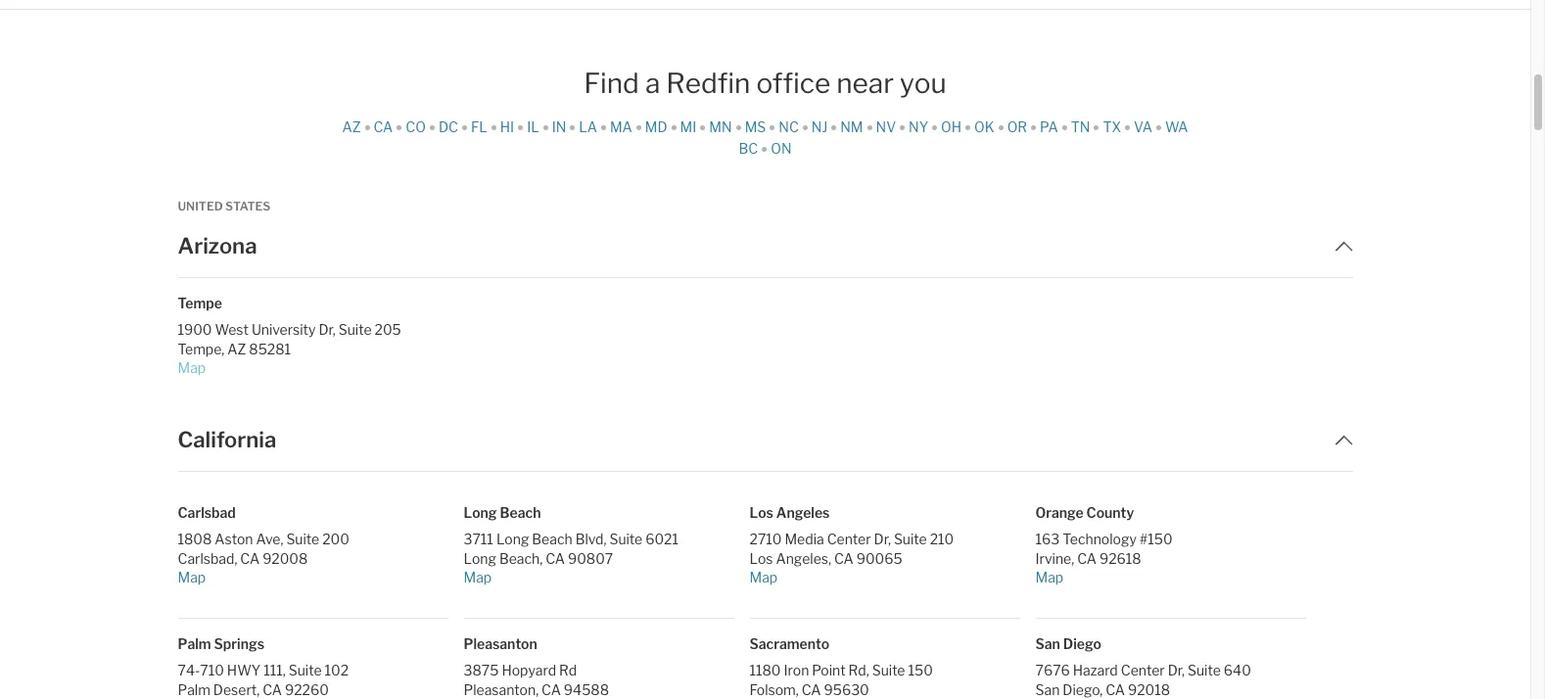 Task type: locate. For each thing, give the bounding box(es) containing it.
0 vertical spatial beach
[[500, 504, 541, 521]]

2 los from the top
[[750, 550, 773, 567]]

aston
[[215, 531, 253, 548]]

san up '7676'
[[1036, 636, 1060, 652]]

2 horizontal spatial dr,
[[1168, 662, 1185, 679]]

map link for los angeles, ca 90065
[[750, 568, 1020, 587]]

1180 iron point rd, suite 150 folsom, ca 95630
[[750, 662, 933, 698]]

rd
[[559, 662, 577, 679]]

dr, for tempe, az 85281
[[319, 321, 336, 338]]

0 vertical spatial center
[[827, 531, 871, 548]]

suite left 640
[[1188, 662, 1221, 679]]

ca right az link
[[374, 118, 393, 135]]

suite inside 3711 long beach blvd, suite 6021 long beach, ca 90807 map
[[610, 531, 643, 548]]

tempe,
[[178, 340, 225, 357]]

1180
[[750, 662, 781, 679]]

ca down technology
[[1077, 550, 1097, 567]]

suite right the rd, on the right of page
[[872, 662, 905, 679]]

map down "tempe,"
[[178, 359, 206, 376]]

map link down 90807
[[464, 568, 734, 587]]

long up beach,
[[496, 531, 529, 548]]

center inside the 2710 media center dr, suite 210 los angeles, ca 90065 map
[[827, 531, 871, 548]]

0 horizontal spatial center
[[827, 531, 871, 548]]

1 horizontal spatial dr,
[[874, 531, 891, 548]]

los down 2710
[[750, 550, 773, 567]]

fl
[[471, 118, 487, 135]]

palm
[[178, 636, 211, 652], [178, 681, 210, 698]]

1 vertical spatial los
[[750, 550, 773, 567]]

3875
[[464, 662, 499, 679]]

ca inside 74-710 hwy 111, suite 102 palm desert, ca 92260
[[263, 681, 282, 698]]

suite for 1900 west university dr, suite 205 tempe, az 85281 map
[[339, 321, 372, 338]]

springs
[[214, 636, 264, 652]]

suite inside the 2710 media center dr, suite 210 los angeles, ca 90065 map
[[894, 531, 927, 548]]

va
[[1134, 118, 1153, 135]]

map link down #150
[[1036, 568, 1306, 587]]

san inside 7676 hazard center dr, suite 640 san diego, ca 92018
[[1036, 681, 1060, 698]]

angeles
[[776, 504, 830, 521]]

dr, inside 1900 west university dr, suite 205 tempe, az 85281 map
[[319, 321, 336, 338]]

0 vertical spatial san
[[1036, 636, 1060, 652]]

mn link
[[709, 118, 737, 135]]

az inside 1900 west university dr, suite 205 tempe, az 85281 map
[[228, 340, 246, 357]]

1 horizontal spatial az
[[342, 118, 361, 135]]

center
[[827, 531, 871, 548], [1121, 662, 1165, 679]]

long beach
[[464, 504, 541, 521]]

map link down 92008
[[178, 568, 448, 587]]

suite for 2710 media center dr, suite 210 los angeles, ca 90065 map
[[894, 531, 927, 548]]

ca down 111,
[[263, 681, 282, 698]]

3875 hopyard rd pleasanton, ca 94588
[[464, 662, 609, 698]]

tempe
[[178, 295, 222, 311]]

0 vertical spatial palm
[[178, 636, 211, 652]]

7676
[[1036, 662, 1070, 679]]

beach
[[500, 504, 541, 521], [532, 531, 573, 548]]

map link down 85281
[[178, 358, 448, 377]]

pa
[[1040, 118, 1058, 135]]

diego
[[1063, 636, 1102, 652]]

center inside 7676 hazard center dr, suite 640 san diego, ca 92018
[[1121, 662, 1165, 679]]

in link
[[552, 118, 571, 135]]

palm springs
[[178, 636, 264, 652]]

a
[[645, 67, 660, 100]]

map inside 1900 west university dr, suite 205 tempe, az 85281 map
[[178, 359, 206, 376]]

map
[[178, 359, 206, 376], [178, 569, 206, 585], [464, 569, 492, 585], [750, 569, 778, 585], [1036, 569, 1064, 585]]

ca inside 1808 aston ave, suite 200 carlsbad, ca 92008 map
[[240, 550, 260, 567]]

los up 2710
[[750, 504, 774, 521]]

710
[[200, 662, 224, 679]]

150
[[908, 662, 933, 679]]

nv
[[876, 118, 896, 135]]

2 vertical spatial dr,
[[1168, 662, 1185, 679]]

san diego
[[1036, 636, 1102, 652]]

los inside the 2710 media center dr, suite 210 los angeles, ca 90065 map
[[750, 550, 773, 567]]

2 vertical spatial long
[[464, 550, 496, 567]]

diego,
[[1063, 681, 1103, 698]]

center up 92018
[[1121, 662, 1165, 679]]

dr, up 92018
[[1168, 662, 1185, 679]]

suite up 92260
[[289, 662, 322, 679]]

ca down the aston
[[240, 550, 260, 567]]

states
[[225, 198, 270, 213]]

ca link
[[374, 118, 398, 135]]

mi link
[[680, 118, 701, 135]]

1 vertical spatial center
[[1121, 662, 1165, 679]]

center for 90065
[[827, 531, 871, 548]]

1 vertical spatial san
[[1036, 681, 1060, 698]]

angeles,
[[776, 550, 831, 567]]

90807
[[568, 550, 613, 567]]

suite right "blvd,"
[[610, 531, 643, 548]]

94588
[[564, 681, 609, 698]]

long
[[464, 504, 497, 521], [496, 531, 529, 548], [464, 550, 496, 567]]

suite inside 1900 west university dr, suite 205 tempe, az 85281 map
[[339, 321, 372, 338]]

ca left 90065
[[834, 550, 854, 567]]

wa link
[[1165, 118, 1188, 135]]

bc link
[[739, 140, 763, 156]]

office
[[756, 67, 831, 100]]

suite up 92008
[[286, 531, 319, 548]]

az left ca link
[[342, 118, 361, 135]]

az down west
[[228, 340, 246, 357]]

center up 90065
[[827, 531, 871, 548]]

2710 media center dr, suite 210 los angeles, ca 90065 map
[[750, 531, 954, 585]]

2 palm from the top
[[178, 681, 210, 698]]

ok
[[975, 118, 995, 135]]

1808
[[178, 531, 212, 548]]

suite inside 7676 hazard center dr, suite 640 san diego, ca 92018
[[1188, 662, 1221, 679]]

nm link
[[840, 118, 868, 135]]

0 horizontal spatial dr,
[[319, 321, 336, 338]]

technology
[[1063, 531, 1137, 548]]

suite left 205 on the left of page
[[339, 321, 372, 338]]

1 vertical spatial az
[[228, 340, 246, 357]]

map down 3711
[[464, 569, 492, 585]]

or link
[[1007, 118, 1032, 135]]

map inside 1808 aston ave, suite 200 carlsbad, ca 92008 map
[[178, 569, 206, 585]]

1 vertical spatial dr,
[[874, 531, 891, 548]]

pleasanton
[[464, 636, 537, 652]]

0 vertical spatial az
[[342, 118, 361, 135]]

suite inside 1180 iron point rd, suite 150 folsom, ca 95630
[[872, 662, 905, 679]]

ca right beach,
[[546, 550, 565, 567]]

long down 3711
[[464, 550, 496, 567]]

ca down hazard
[[1106, 681, 1125, 698]]

74-710 hwy 111, suite 102 palm desert, ca 92260
[[178, 662, 349, 698]]

dr, inside the 2710 media center dr, suite 210 los angeles, ca 90065 map
[[874, 531, 891, 548]]

wa
[[1165, 118, 1188, 135]]

orange
[[1036, 504, 1084, 521]]

1 vertical spatial palm
[[178, 681, 210, 698]]

bc
[[739, 140, 758, 156]]

1900 west university dr, suite 205 tempe, az 85281 map
[[178, 321, 401, 376]]

folsom,
[[750, 681, 799, 698]]

san down '7676'
[[1036, 681, 1060, 698]]

ma
[[610, 118, 632, 135]]

dr,
[[319, 321, 336, 338], [874, 531, 891, 548], [1168, 662, 1185, 679]]

0 vertical spatial dr,
[[319, 321, 336, 338]]

dr, up 90065
[[874, 531, 891, 548]]

92018
[[1128, 681, 1170, 698]]

1 vertical spatial beach
[[532, 531, 573, 548]]

la link
[[579, 118, 602, 135]]

ca inside 7676 hazard center dr, suite 640 san diego, ca 92018
[[1106, 681, 1125, 698]]

san
[[1036, 636, 1060, 652], [1036, 681, 1060, 698]]

1 vertical spatial long
[[496, 531, 529, 548]]

ca down rd
[[542, 681, 561, 698]]

map link down 90065
[[750, 568, 1020, 587]]

ca down iron
[[802, 681, 821, 698]]

1 los from the top
[[750, 504, 774, 521]]

center for 92018
[[1121, 662, 1165, 679]]

0 vertical spatial los
[[750, 504, 774, 521]]

map down irvine,
[[1036, 569, 1064, 585]]

map down carlsbad,
[[178, 569, 206, 585]]

oh link
[[941, 118, 967, 135]]

suite left 210
[[894, 531, 927, 548]]

on
[[771, 140, 792, 156]]

hwy
[[227, 662, 261, 679]]

1 horizontal spatial center
[[1121, 662, 1165, 679]]

2 san from the top
[[1036, 681, 1060, 698]]

palm up 74-
[[178, 636, 211, 652]]

map down 2710
[[750, 569, 778, 585]]

0 vertical spatial long
[[464, 504, 497, 521]]

ma link
[[610, 118, 637, 135]]

ca inside the 2710 media center dr, suite 210 los angeles, ca 90065 map
[[834, 550, 854, 567]]

163
[[1036, 531, 1060, 548]]

0 horizontal spatial az
[[228, 340, 246, 357]]

suite inside 74-710 hwy 111, suite 102 palm desert, ca 92260
[[289, 662, 322, 679]]

3711
[[464, 531, 493, 548]]

palm down 74-
[[178, 681, 210, 698]]

dr, right "university"
[[319, 321, 336, 338]]

long up 3711
[[464, 504, 497, 521]]



Task type: describe. For each thing, give the bounding box(es) containing it.
92260
[[285, 681, 329, 698]]

90065
[[857, 550, 902, 567]]

redfin
[[666, 67, 751, 100]]

map link for tempe, az 85281
[[178, 358, 448, 377]]

los angeles
[[750, 504, 830, 521]]

united
[[178, 198, 223, 213]]

210
[[930, 531, 954, 548]]

nj link
[[812, 118, 833, 135]]

rd,
[[849, 662, 869, 679]]

county
[[1087, 504, 1134, 521]]

dc
[[439, 118, 458, 135]]

pleasanton,
[[464, 681, 539, 698]]

tx
[[1103, 118, 1121, 135]]

hazard
[[1073, 662, 1118, 679]]

suite for 7676 hazard center dr, suite 640 san diego, ca 92018
[[1188, 662, 1221, 679]]

1808 aston ave, suite 200 carlsbad, ca 92008 map
[[178, 531, 349, 585]]

pa link
[[1040, 118, 1063, 135]]

#150
[[1140, 531, 1173, 548]]

ca inside 3875 hopyard rd pleasanton, ca 94588
[[542, 681, 561, 698]]

point
[[812, 662, 846, 679]]

in
[[552, 118, 566, 135]]

1900
[[178, 321, 212, 338]]

suite inside 1808 aston ave, suite 200 carlsbad, ca 92008 map
[[286, 531, 319, 548]]

ca inside '163 technology #150 irvine, ca 92618 map'
[[1077, 550, 1097, 567]]

on link
[[771, 140, 792, 156]]

va link
[[1134, 118, 1158, 135]]

ave,
[[256, 531, 283, 548]]

7676 hazard center dr, suite 640 san diego, ca 92018
[[1036, 662, 1251, 698]]

md link
[[645, 118, 672, 135]]

blvd,
[[576, 531, 607, 548]]

dr, for los angeles, ca 90065
[[874, 531, 891, 548]]

map link for long beach, ca 90807
[[464, 568, 734, 587]]

iron
[[784, 662, 809, 679]]

beach,
[[499, 550, 543, 567]]

desert,
[[213, 681, 260, 698]]

111,
[[264, 662, 286, 679]]

il
[[527, 118, 539, 135]]

or
[[1007, 118, 1027, 135]]

map inside 3711 long beach blvd, suite 6021 long beach, ca 90807 map
[[464, 569, 492, 585]]

palm inside 74-710 hwy 111, suite 102 palm desert, ca 92260
[[178, 681, 210, 698]]

2710
[[750, 531, 782, 548]]

united states
[[178, 198, 270, 213]]

ok link
[[975, 118, 999, 135]]

1 san from the top
[[1036, 636, 1060, 652]]

suite for 74-710 hwy 111, suite 102 palm desert, ca 92260
[[289, 662, 322, 679]]

suite for 1180 iron point rd, suite 150 folsom, ca 95630
[[872, 662, 905, 679]]

ca inside 3711 long beach blvd, suite 6021 long beach, ca 90807 map
[[546, 550, 565, 567]]

map inside the 2710 media center dr, suite 210 los angeles, ca 90065 map
[[750, 569, 778, 585]]

west
[[215, 321, 249, 338]]

dc link
[[439, 118, 463, 135]]

mi
[[680, 118, 697, 135]]

95630
[[824, 681, 869, 698]]

carlsbad,
[[178, 550, 237, 567]]

205
[[375, 321, 401, 338]]

92618
[[1100, 550, 1142, 567]]

media
[[785, 531, 824, 548]]

az link
[[342, 118, 366, 135]]

il link
[[527, 118, 544, 135]]

200
[[322, 531, 349, 548]]

mn
[[709, 118, 732, 135]]

tn
[[1071, 118, 1090, 135]]

ca inside 1180 iron point rd, suite 150 folsom, ca 95630
[[802, 681, 821, 698]]

nc link
[[779, 118, 804, 135]]

nm
[[840, 118, 863, 135]]

map link for carlsbad, ca 92008
[[178, 568, 448, 587]]

co
[[406, 118, 426, 135]]

suite for 3711 long beach blvd, suite 6021 long beach, ca 90807 map
[[610, 531, 643, 548]]

tn link
[[1071, 118, 1095, 135]]

fl link
[[471, 118, 492, 135]]

3711 long beach blvd, suite 6021 long beach, ca 90807 map
[[464, 531, 679, 585]]

you
[[900, 67, 947, 100]]

ms
[[745, 118, 766, 135]]

irvine,
[[1036, 550, 1074, 567]]

find
[[584, 67, 639, 100]]

co link
[[406, 118, 431, 135]]

find a redfin office near you
[[584, 67, 947, 100]]

near
[[837, 67, 894, 100]]

university
[[252, 321, 316, 338]]

1 palm from the top
[[178, 636, 211, 652]]

dr, inside 7676 hazard center dr, suite 640 san diego, ca 92018
[[1168, 662, 1185, 679]]

orange county
[[1036, 504, 1134, 521]]

6021
[[646, 531, 679, 548]]

ms link
[[745, 118, 771, 135]]

ny link
[[909, 118, 933, 135]]

beach inside 3711 long beach blvd, suite 6021 long beach, ca 90807 map
[[532, 531, 573, 548]]

map link for irvine, ca 92618
[[1036, 568, 1306, 587]]

nj
[[812, 118, 828, 135]]

92008
[[263, 550, 308, 567]]

md
[[645, 118, 667, 135]]

hopyard
[[502, 662, 556, 679]]

carlsbad
[[178, 504, 236, 521]]

163 technology #150 irvine, ca 92618 map
[[1036, 531, 1173, 585]]

nv link
[[876, 118, 901, 135]]

74-
[[178, 662, 200, 679]]

hi link
[[500, 118, 519, 135]]

map inside '163 technology #150 irvine, ca 92618 map'
[[1036, 569, 1064, 585]]



Task type: vqa. For each thing, say whether or not it's contained in the screenshot.


